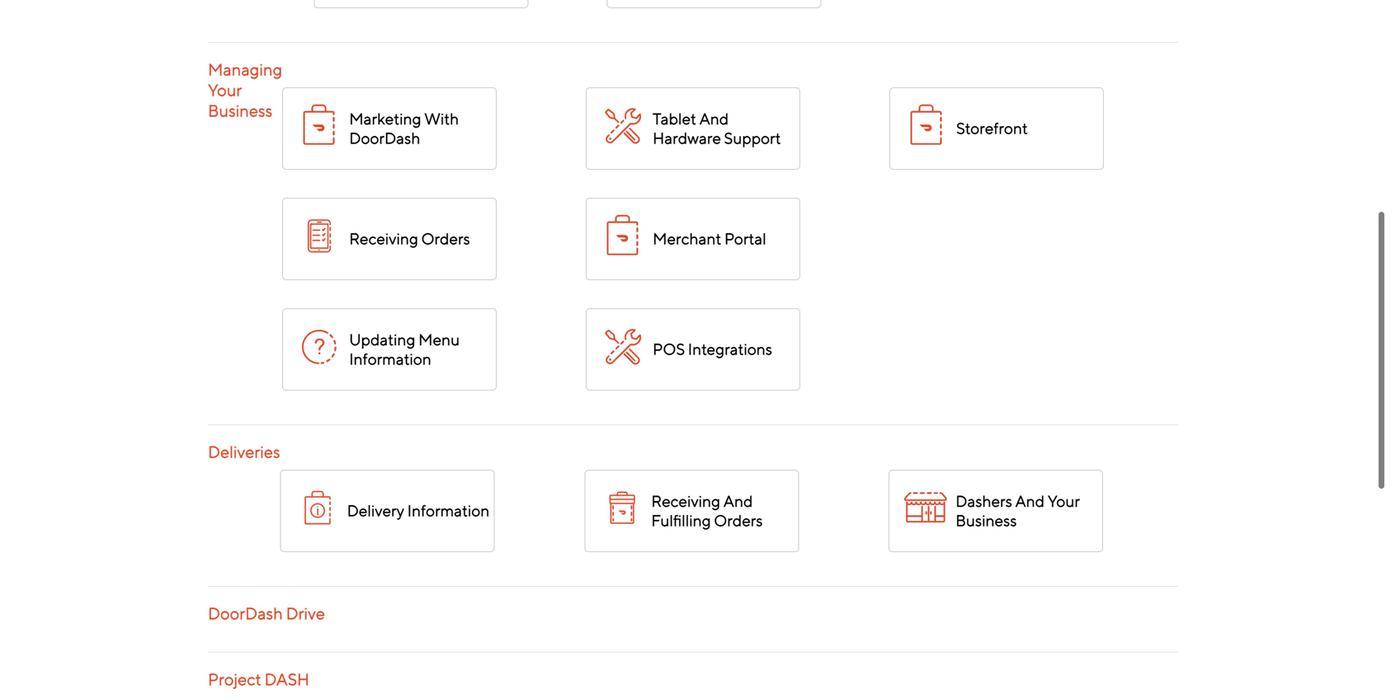 Task type: describe. For each thing, give the bounding box(es) containing it.
merchant portal link
[[586, 198, 801, 280]]

marketing with doordash link
[[282, 87, 497, 170]]

storefront
[[956, 119, 1028, 137]]

receiving orders
[[349, 230, 470, 248]]

tablet
[[653, 109, 696, 128]]

project dash link
[[208, 670, 309, 690]]

storefront link
[[890, 87, 1104, 170]]

0 vertical spatial orders
[[421, 230, 470, 248]]

orders inside receiving and fulfilling orders
[[714, 512, 763, 530]]

information inside updating menu information
[[349, 350, 432, 368]]

pos integrations link
[[586, 308, 801, 391]]

merchant
[[653, 230, 722, 248]]

managing your business
[[208, 60, 282, 120]]

fulfilling
[[651, 512, 711, 530]]

tablet and hardware support link
[[586, 87, 801, 170]]

and for receiving
[[724, 492, 753, 510]]

deliveries link
[[208, 443, 280, 462]]

managing
[[208, 60, 282, 79]]

pos integrations
[[653, 340, 773, 358]]

receiving orders link
[[282, 198, 497, 280]]

updating menu information
[[349, 331, 460, 368]]

updating
[[349, 331, 415, 349]]

updating menu information link
[[282, 308, 497, 391]]

delivery information link
[[280, 470, 495, 553]]

deliveries
[[208, 443, 280, 462]]



Task type: vqa. For each thing, say whether or not it's contained in the screenshot.
Click to the right
no



Task type: locate. For each thing, give the bounding box(es) containing it.
and for dashers
[[1015, 492, 1045, 510]]

0 horizontal spatial doordash
[[208, 604, 283, 624]]

support
[[724, 129, 781, 147]]

0 horizontal spatial your
[[208, 80, 242, 100]]

1 vertical spatial business
[[956, 512, 1017, 530]]

business down managing
[[208, 101, 272, 120]]

dash
[[264, 670, 309, 690]]

and inside tablet and hardware support
[[699, 109, 729, 128]]

0 vertical spatial receiving
[[349, 230, 418, 248]]

merchant portal
[[653, 230, 766, 248]]

information down updating
[[349, 350, 432, 368]]

receiving and fulfilling orders
[[651, 492, 763, 530]]

and inside dashers and your business
[[1015, 492, 1045, 510]]

and for tablet
[[699, 109, 729, 128]]

0 vertical spatial your
[[208, 80, 242, 100]]

business down the dashers at right
[[956, 512, 1017, 530]]

and
[[699, 109, 729, 128], [724, 492, 753, 510], [1015, 492, 1045, 510]]

your inside managing your business
[[208, 80, 242, 100]]

1 horizontal spatial business
[[956, 512, 1017, 530]]

with
[[424, 109, 459, 128]]

1 vertical spatial doordash
[[208, 604, 283, 624]]

and inside receiving and fulfilling orders
[[724, 492, 753, 510]]

1 vertical spatial receiving
[[651, 492, 721, 510]]

marketing with doordash
[[349, 109, 459, 147]]

doordash drive link
[[208, 604, 325, 624]]

1 horizontal spatial orders
[[714, 512, 763, 530]]

0 horizontal spatial orders
[[421, 230, 470, 248]]

integrations
[[688, 340, 773, 358]]

doordash down the 'marketing'
[[349, 129, 420, 147]]

0 vertical spatial business
[[208, 101, 272, 120]]

1 horizontal spatial doordash
[[349, 129, 420, 147]]

doordash inside "marketing with doordash"
[[349, 129, 420, 147]]

menu
[[418, 331, 460, 349]]

hardware
[[653, 129, 721, 147]]

pos
[[653, 340, 685, 358]]

0 vertical spatial information
[[349, 350, 432, 368]]

information
[[349, 350, 432, 368], [407, 502, 490, 520]]

tablet and hardware support
[[653, 109, 781, 147]]

1 horizontal spatial your
[[1048, 492, 1080, 510]]

business
[[208, 101, 272, 120], [956, 512, 1017, 530]]

0 horizontal spatial business
[[208, 101, 272, 120]]

receiving inside receiving and fulfilling orders
[[651, 492, 721, 510]]

dashers
[[956, 492, 1012, 510]]

doordash left 'drive' on the bottom left
[[208, 604, 283, 624]]

receiving for deliveries
[[651, 492, 721, 510]]

1 vertical spatial orders
[[714, 512, 763, 530]]

1 horizontal spatial receiving
[[651, 492, 721, 510]]

project
[[208, 670, 261, 690]]

orders
[[421, 230, 470, 248], [714, 512, 763, 530]]

receiving
[[349, 230, 418, 248], [651, 492, 721, 510]]

doordash
[[349, 129, 420, 147], [208, 604, 283, 624]]

dashers and your business
[[956, 492, 1080, 530]]

your right the dashers at right
[[1048, 492, 1080, 510]]

0 vertical spatial doordash
[[349, 129, 420, 147]]

delivery
[[347, 502, 404, 520]]

1 vertical spatial your
[[1048, 492, 1080, 510]]

portal
[[725, 230, 766, 248]]

your inside dashers and your business
[[1048, 492, 1080, 510]]

managing your business link
[[208, 60, 282, 120]]

marketing
[[349, 109, 421, 128]]

receiving inside receiving orders link
[[349, 230, 418, 248]]

drive
[[286, 604, 325, 624]]

doordash drive
[[208, 604, 325, 624]]

receiving and fulfilling orders link
[[585, 470, 799, 553]]

information right delivery
[[407, 502, 490, 520]]

1 vertical spatial information
[[407, 502, 490, 520]]

business inside dashers and your business
[[956, 512, 1017, 530]]

0 horizontal spatial receiving
[[349, 230, 418, 248]]

business inside managing your business
[[208, 101, 272, 120]]

receiving for managing your business
[[349, 230, 418, 248]]

dashers and your business link
[[889, 470, 1103, 553]]

your down managing
[[208, 80, 242, 100]]

project dash
[[208, 670, 309, 690]]

delivery information
[[347, 502, 490, 520]]

your
[[208, 80, 242, 100], [1048, 492, 1080, 510]]



